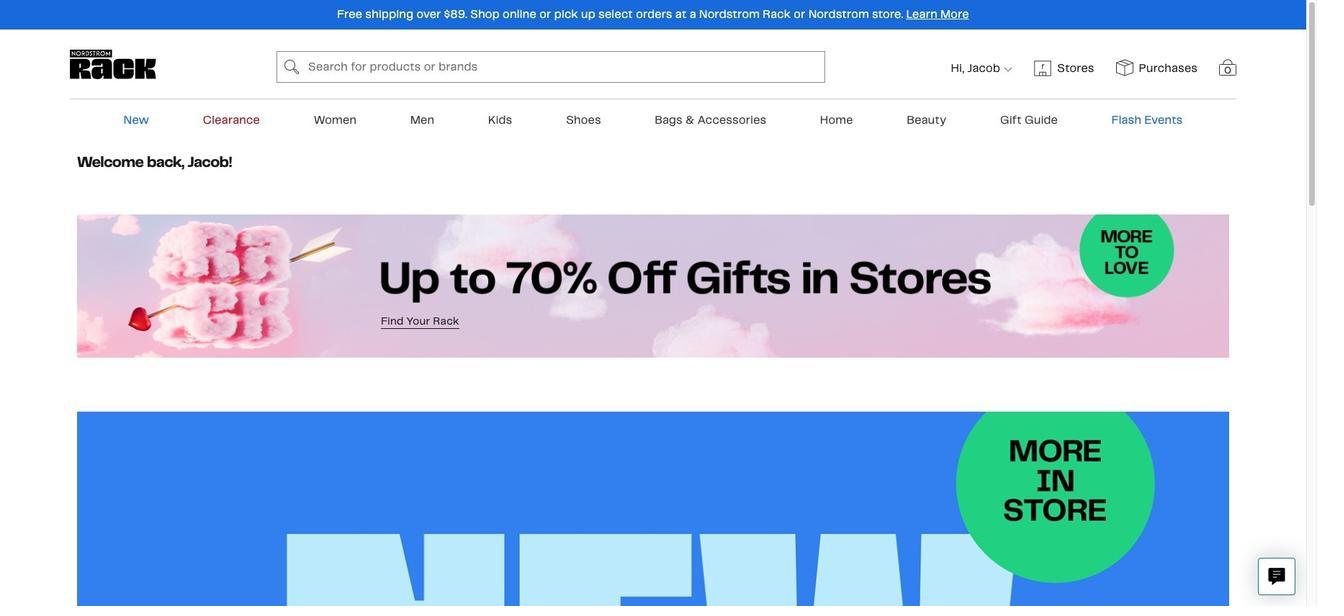 Task type: locate. For each thing, give the bounding box(es) containing it.
large search image
[[284, 58, 299, 76]]

live chat image
[[1268, 568, 1285, 585]]

Search search field
[[276, 51, 825, 83]]



Task type: describe. For each thing, give the bounding box(es) containing it.
nordstrom rack logo element
[[70, 49, 156, 79]]

Search for products or brands search field
[[303, 52, 824, 82]]



Task type: vqa. For each thing, say whether or not it's contained in the screenshot.
left 1
no



